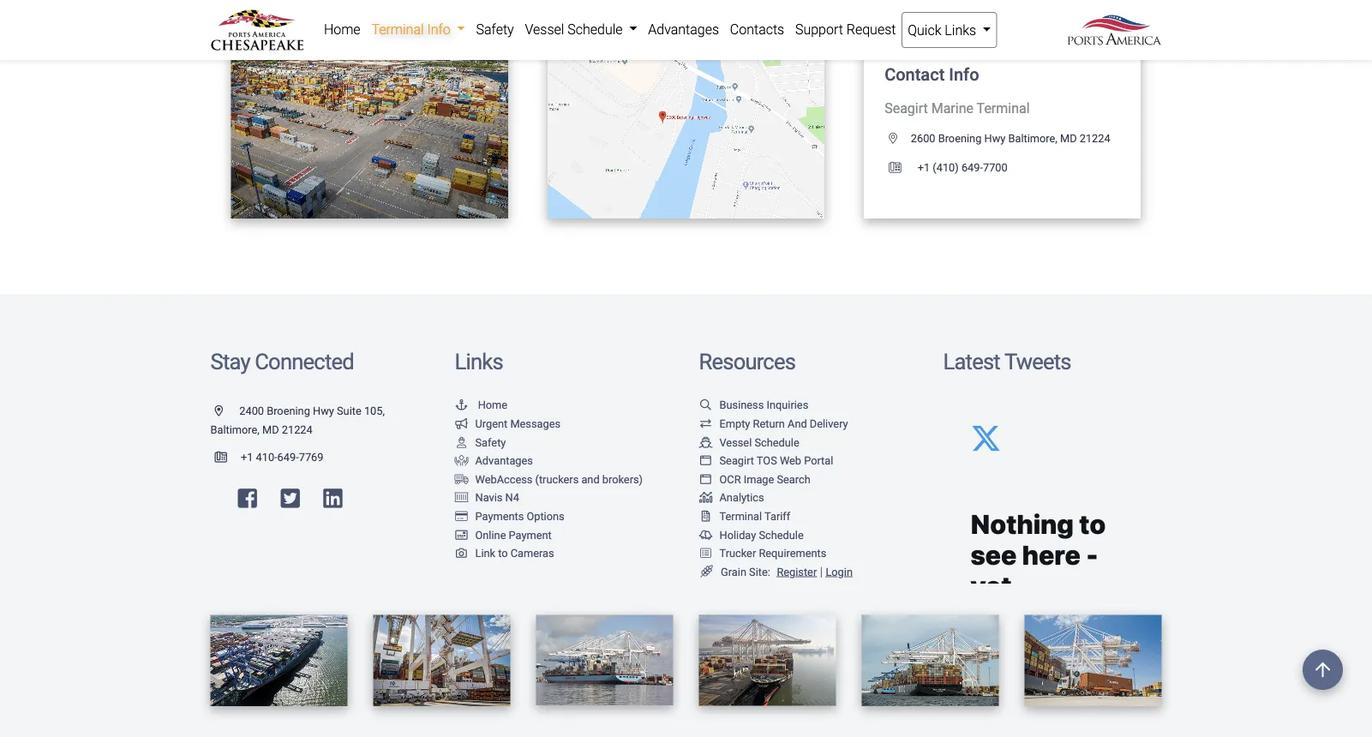 Task type: vqa. For each thing, say whether or not it's contained in the screenshot.
file invoice IMAGE
yes



Task type: describe. For each thing, give the bounding box(es) containing it.
latest
[[943, 349, 1000, 375]]

2400 broening hwy suite 105, baltimore, md 21224 link
[[210, 405, 385, 437]]

2600
[[911, 132, 936, 145]]

links inside quick links 'link'
[[945, 22, 977, 38]]

2600 broening hwy baltimore, md 21224 link
[[885, 132, 1111, 145]]

business inquiries
[[720, 399, 809, 412]]

contacts
[[730, 21, 785, 37]]

terminal tariff link
[[699, 510, 791, 523]]

phone office image for +1 410-649-7769
[[215, 452, 241, 463]]

schedule for holiday schedule link
[[759, 529, 804, 542]]

n4
[[505, 492, 519, 505]]

click to zoom
[[320, 117, 404, 130]]

hand receiving image
[[455, 456, 469, 467]]

get directions
[[634, 117, 722, 130]]

and
[[788, 418, 807, 431]]

camera image
[[455, 548, 469, 559]]

seagirt tos web portal
[[720, 455, 834, 468]]

site:
[[749, 566, 771, 579]]

ocr image search link
[[699, 473, 811, 486]]

wheat image
[[699, 566, 715, 578]]

schedule for the vessel schedule link to the right
[[755, 436, 800, 449]]

register
[[777, 566, 817, 579]]

support request link
[[790, 12, 902, 46]]

anchor image
[[455, 400, 469, 411]]

portal
[[804, 455, 834, 468]]

ship image
[[699, 437, 713, 448]]

trucker
[[720, 547, 756, 560]]

list alt image
[[699, 548, 713, 559]]

messages
[[510, 418, 561, 431]]

+1 410-649-7769
[[241, 451, 324, 464]]

seagirt for seagirt marine terminal
[[885, 100, 928, 117]]

go to top image
[[1303, 650, 1343, 690]]

webaccess
[[475, 473, 533, 486]]

home link for urgent messages link
[[455, 399, 508, 412]]

contact info tab panel
[[211, 0, 1161, 240]]

business
[[720, 399, 764, 412]]

stay
[[210, 349, 250, 375]]

to for click
[[353, 117, 367, 130]]

urgent messages link
[[455, 418, 561, 431]]

navis n4
[[475, 492, 519, 505]]

options
[[527, 510, 565, 523]]

phone office image for +1 (410) 649-7700
[[889, 162, 915, 173]]

directions
[[657, 117, 720, 130]]

md inside the contact info tab panel
[[1060, 132, 1077, 145]]

request
[[847, 21, 896, 37]]

business inquiries link
[[699, 399, 809, 412]]

holiday
[[720, 529, 756, 542]]

tweets
[[1005, 349, 1071, 375]]

ocr
[[720, 473, 741, 486]]

quick links
[[908, 22, 980, 38]]

terminal for terminal info
[[372, 21, 424, 37]]

link to cameras
[[475, 547, 554, 560]]

online payment link
[[455, 529, 552, 542]]

0 horizontal spatial links
[[455, 349, 503, 375]]

tariff
[[765, 510, 791, 523]]

1 vertical spatial safety
[[475, 436, 506, 449]]

ocr image search
[[720, 473, 811, 486]]

file invoice image
[[699, 511, 713, 522]]

hwy for baltimore,
[[985, 132, 1006, 145]]

(410)
[[933, 161, 959, 174]]

contact info
[[885, 65, 979, 85]]

seagirt tos web portal link
[[699, 455, 834, 468]]

brokers)
[[603, 473, 643, 486]]

7769
[[299, 451, 324, 464]]

grain
[[721, 566, 747, 579]]

link to cameras link
[[455, 547, 554, 560]]

map marker alt image for 2600 broening hwy baltimore, md 21224 link
[[889, 133, 911, 144]]

linkedin image
[[323, 488, 343, 510]]

urgent
[[475, 418, 508, 431]]

delivery
[[810, 418, 848, 431]]

safety link for terminal info link
[[471, 12, 520, 46]]

terminal info
[[372, 21, 454, 37]]

empty return and delivery
[[720, 418, 848, 431]]

user hard hat image
[[455, 437, 469, 448]]

navis n4 link
[[455, 492, 519, 505]]

info for terminal info
[[427, 21, 451, 37]]

md inside 2400 broening hwy suite 105, baltimore, md 21224
[[262, 424, 279, 437]]

login
[[826, 566, 853, 579]]

+1 for +1 (410) 649-7700
[[918, 161, 930, 174]]

payments
[[475, 510, 524, 523]]

connected
[[255, 349, 354, 375]]

terminal tariff
[[720, 510, 791, 523]]

payment
[[509, 529, 552, 542]]

payments options
[[475, 510, 565, 523]]

latest tweets
[[943, 349, 1071, 375]]

urgent messages
[[475, 418, 561, 431]]

contacts link
[[725, 12, 790, 46]]

1 vertical spatial advantages
[[475, 455, 533, 468]]

terminal for terminal tariff
[[720, 510, 762, 523]]

marine
[[932, 100, 974, 117]]

(truckers
[[535, 473, 579, 486]]

contact
[[885, 65, 945, 85]]

holiday schedule link
[[699, 529, 804, 542]]

empty return and delivery link
[[699, 418, 848, 431]]

browser image
[[699, 456, 713, 467]]

support
[[796, 21, 843, 37]]

|
[[820, 565, 823, 579]]

terminal info link
[[366, 12, 471, 46]]

bullhorn image
[[455, 419, 469, 430]]

analytics
[[720, 492, 764, 505]]

1 horizontal spatial advantages link
[[643, 12, 725, 46]]



Task type: locate. For each thing, give the bounding box(es) containing it.
home left the terminal info
[[324, 21, 361, 37]]

1 horizontal spatial terminal
[[720, 510, 762, 523]]

2 vertical spatial schedule
[[759, 529, 804, 542]]

online payment
[[475, 529, 552, 542]]

safety inside safety link
[[476, 21, 514, 37]]

click to zoom button
[[290, 104, 449, 143]]

0 horizontal spatial phone office image
[[215, 452, 241, 463]]

1 vertical spatial info
[[949, 65, 979, 85]]

0 vertical spatial broening
[[938, 132, 982, 145]]

analytics link
[[699, 492, 764, 505]]

1 vertical spatial +1
[[241, 451, 253, 464]]

649- down 2400 broening hwy suite 105, baltimore, md 21224
[[277, 451, 299, 464]]

search
[[777, 473, 811, 486]]

quick links link
[[902, 12, 997, 48]]

phone office image inside +1 (410) 649-7700 link
[[889, 162, 915, 173]]

+1 410-649-7769 link
[[210, 451, 324, 464]]

1 horizontal spatial hwy
[[985, 132, 1006, 145]]

info for contact info
[[949, 65, 979, 85]]

phone office image down 2600 on the right
[[889, 162, 915, 173]]

0 vertical spatial hwy
[[985, 132, 1006, 145]]

0 vertical spatial phone office image
[[889, 162, 915, 173]]

1 horizontal spatial 21224
[[1080, 132, 1111, 145]]

1 vertical spatial safety link
[[455, 436, 506, 449]]

seagirt up 2600 on the right
[[885, 100, 928, 117]]

1 vertical spatial vessel
[[720, 436, 752, 449]]

0 vertical spatial vessel schedule
[[525, 21, 626, 37]]

link
[[475, 547, 496, 560]]

baltimore, down seagirt marine terminal
[[1009, 132, 1058, 145]]

baltimore, inside 2400 broening hwy suite 105, baltimore, md 21224
[[210, 424, 260, 437]]

0 vertical spatial links
[[945, 22, 977, 38]]

hwy
[[985, 132, 1006, 145], [313, 405, 334, 418]]

1 horizontal spatial home link
[[455, 399, 508, 412]]

649- right (410)
[[962, 161, 983, 174]]

1 horizontal spatial links
[[945, 22, 977, 38]]

1 horizontal spatial vessel schedule link
[[699, 436, 800, 449]]

1 vertical spatial links
[[455, 349, 503, 375]]

0 vertical spatial schedule
[[568, 21, 623, 37]]

advantages left 'contacts'
[[648, 21, 719, 37]]

get directions link
[[605, 104, 768, 143]]

0 vertical spatial vessel schedule link
[[520, 12, 643, 46]]

vessel schedule link
[[520, 12, 643, 46], [699, 436, 800, 449]]

seagirt marine terminal
[[885, 100, 1030, 117]]

to
[[353, 117, 367, 130], [498, 547, 508, 560]]

+1 left (410)
[[918, 161, 930, 174]]

advantages link up webaccess
[[455, 455, 533, 468]]

0 horizontal spatial 21224
[[282, 424, 313, 437]]

0 vertical spatial terminal
[[372, 21, 424, 37]]

0 horizontal spatial baltimore,
[[210, 424, 260, 437]]

0 vertical spatial +1
[[918, 161, 930, 174]]

1 horizontal spatial baltimore,
[[1009, 132, 1058, 145]]

1 horizontal spatial phone office image
[[889, 162, 915, 173]]

cameras
[[511, 547, 554, 560]]

seagirt inside the contact info tab panel
[[885, 100, 928, 117]]

trucker requirements link
[[699, 547, 827, 560]]

analytics image
[[699, 493, 713, 504]]

1 horizontal spatial vessel schedule
[[720, 436, 800, 449]]

credit card image
[[455, 511, 469, 522]]

home link left the terminal info
[[318, 12, 366, 46]]

truck container image
[[455, 474, 469, 485]]

+1 for +1 410-649-7769
[[241, 451, 253, 464]]

0 vertical spatial vessel
[[525, 21, 564, 37]]

0 vertical spatial 649-
[[962, 161, 983, 174]]

0 vertical spatial 21224
[[1080, 132, 1111, 145]]

seagirt
[[885, 100, 928, 117], [720, 455, 754, 468]]

1 vertical spatial advantages link
[[455, 455, 533, 468]]

home link up urgent
[[455, 399, 508, 412]]

safety link for urgent messages link
[[455, 436, 506, 449]]

+1 (410) 649-7700 link
[[885, 161, 1008, 174]]

0 horizontal spatial home link
[[318, 12, 366, 46]]

schedule
[[568, 21, 623, 37], [755, 436, 800, 449], [759, 529, 804, 542]]

0 vertical spatial safety link
[[471, 12, 520, 46]]

1 vertical spatial hwy
[[313, 405, 334, 418]]

1 horizontal spatial home
[[478, 399, 508, 412]]

1 vertical spatial phone office image
[[215, 452, 241, 463]]

1 vertical spatial 649-
[[277, 451, 299, 464]]

21224 inside 2400 broening hwy suite 105, baltimore, md 21224
[[282, 424, 313, 437]]

search plus image
[[404, 117, 420, 129]]

1 vertical spatial to
[[498, 547, 508, 560]]

webaccess (truckers and brokers) link
[[455, 473, 643, 486]]

0 horizontal spatial broening
[[267, 405, 310, 418]]

search image
[[699, 400, 713, 411]]

1 vertical spatial home
[[478, 399, 508, 412]]

hwy left suite
[[313, 405, 334, 418]]

advantages up webaccess
[[475, 455, 533, 468]]

649-
[[962, 161, 983, 174], [277, 451, 299, 464]]

browser image
[[699, 474, 713, 485]]

map marker alt image
[[889, 133, 911, 144], [215, 406, 237, 417]]

0 horizontal spatial vessel
[[525, 21, 564, 37]]

hwy up 7700
[[985, 132, 1006, 145]]

0 horizontal spatial to
[[353, 117, 367, 130]]

seagirt for seagirt tos web portal
[[720, 455, 754, 468]]

suite
[[337, 405, 362, 418]]

login link
[[826, 566, 853, 579]]

broening inside the contact info tab panel
[[938, 132, 982, 145]]

safety link right the terminal info
[[471, 12, 520, 46]]

649- for 7700
[[962, 161, 983, 174]]

1 horizontal spatial 649-
[[962, 161, 983, 174]]

1 vertical spatial vessel schedule
[[720, 436, 800, 449]]

0 horizontal spatial vessel schedule link
[[520, 12, 643, 46]]

hwy inside the contact info tab panel
[[985, 132, 1006, 145]]

holiday schedule
[[720, 529, 804, 542]]

online
[[475, 529, 506, 542]]

0 horizontal spatial hwy
[[313, 405, 334, 418]]

safety right terminal info link
[[476, 21, 514, 37]]

support request
[[796, 21, 896, 37]]

2400
[[239, 405, 264, 418]]

0 horizontal spatial seagirt
[[720, 455, 754, 468]]

0 vertical spatial safety
[[476, 21, 514, 37]]

home link
[[318, 12, 366, 46], [455, 399, 508, 412]]

2600 broening hwy baltimore, md 21224
[[911, 132, 1111, 145]]

zoom
[[370, 117, 401, 130]]

1 vertical spatial seagirt
[[720, 455, 754, 468]]

info inside tab panel
[[949, 65, 979, 85]]

webaccess (truckers and brokers)
[[475, 473, 643, 486]]

0 horizontal spatial terminal
[[372, 21, 424, 37]]

facebook square image
[[238, 488, 257, 510]]

broening for 2600
[[938, 132, 982, 145]]

1 vertical spatial baltimore,
[[210, 424, 260, 437]]

register link
[[774, 566, 817, 579]]

0 vertical spatial baltimore,
[[1009, 132, 1058, 145]]

7700
[[983, 161, 1008, 174]]

safety down urgent
[[475, 436, 506, 449]]

quick
[[908, 22, 942, 38]]

hwy for suite
[[313, 405, 334, 418]]

1 horizontal spatial vessel
[[720, 436, 752, 449]]

click
[[320, 117, 350, 130]]

tos
[[757, 455, 777, 468]]

0 vertical spatial home link
[[318, 12, 366, 46]]

home up urgent
[[478, 399, 508, 412]]

to inside button
[[353, 117, 367, 130]]

0 horizontal spatial advantages
[[475, 455, 533, 468]]

1 horizontal spatial +1
[[918, 161, 930, 174]]

map marker alt image for the 2400 broening hwy suite 105, baltimore, md 21224 link
[[215, 406, 237, 417]]

410-
[[256, 451, 277, 464]]

649- for 7769
[[277, 451, 299, 464]]

broening for 2400
[[267, 405, 310, 418]]

trucker requirements
[[720, 547, 827, 560]]

to right "link"
[[498, 547, 508, 560]]

broening inside 2400 broening hwy suite 105, baltimore, md 21224
[[267, 405, 310, 418]]

0 horizontal spatial md
[[262, 424, 279, 437]]

empty
[[720, 418, 750, 431]]

terminal inside the contact info tab panel
[[977, 100, 1030, 117]]

stay connected
[[210, 349, 354, 375]]

1 vertical spatial vessel schedule link
[[699, 436, 800, 449]]

map marker alt image left "2400"
[[215, 406, 237, 417]]

inquiries
[[767, 399, 809, 412]]

baltimore, down "2400"
[[210, 424, 260, 437]]

649- inside the contact info tab panel
[[962, 161, 983, 174]]

0 horizontal spatial 649-
[[277, 451, 299, 464]]

phone office image left 410-
[[215, 452, 241, 463]]

container storage image
[[455, 493, 469, 504]]

payments options link
[[455, 510, 565, 523]]

info
[[427, 21, 451, 37], [949, 65, 979, 85]]

+1 left 410-
[[241, 451, 253, 464]]

0 vertical spatial advantages
[[648, 21, 719, 37]]

phone office image inside "+1 410-649-7769" link
[[215, 452, 241, 463]]

home link for terminal info link
[[318, 12, 366, 46]]

0 vertical spatial info
[[427, 21, 451, 37]]

safety
[[476, 21, 514, 37], [475, 436, 506, 449]]

seagirt up ocr
[[720, 455, 754, 468]]

md
[[1060, 132, 1077, 145], [262, 424, 279, 437]]

0 vertical spatial to
[[353, 117, 367, 130]]

1 horizontal spatial seagirt
[[885, 100, 928, 117]]

0 vertical spatial md
[[1060, 132, 1077, 145]]

1 vertical spatial 21224
[[282, 424, 313, 437]]

1 vertical spatial terminal
[[977, 100, 1030, 117]]

1 horizontal spatial broening
[[938, 132, 982, 145]]

0 vertical spatial home
[[324, 21, 361, 37]]

0 horizontal spatial +1
[[241, 451, 253, 464]]

0 horizontal spatial advantages link
[[455, 455, 533, 468]]

2 vertical spatial terminal
[[720, 510, 762, 523]]

baltimore, inside the contact info tab panel
[[1009, 132, 1058, 145]]

0 horizontal spatial map marker alt image
[[215, 406, 237, 417]]

1 horizontal spatial map marker alt image
[[889, 133, 911, 144]]

0 vertical spatial seagirt
[[885, 100, 928, 117]]

1 vertical spatial broening
[[267, 405, 310, 418]]

links up anchor icon
[[455, 349, 503, 375]]

return
[[753, 418, 785, 431]]

directions image
[[722, 117, 738, 129]]

0 horizontal spatial home
[[324, 21, 361, 37]]

+1 inside the contact info tab panel
[[918, 161, 930, 174]]

1 vertical spatial home link
[[455, 399, 508, 412]]

21224 inside the contact info tab panel
[[1080, 132, 1111, 145]]

vessel
[[525, 21, 564, 37], [720, 436, 752, 449]]

image
[[744, 473, 774, 486]]

broening right "2400"
[[267, 405, 310, 418]]

1 vertical spatial map marker alt image
[[215, 406, 237, 417]]

safety link down urgent
[[455, 436, 506, 449]]

21224
[[1080, 132, 1111, 145], [282, 424, 313, 437]]

vessel schedule
[[525, 21, 626, 37], [720, 436, 800, 449]]

1 horizontal spatial to
[[498, 547, 508, 560]]

broening up +1 (410) 649-7700 at the top right of page
[[938, 132, 982, 145]]

advantages link left 'contacts'
[[643, 12, 725, 46]]

2400 broening hwy suite 105, baltimore, md 21224
[[210, 405, 385, 437]]

hwy inside 2400 broening hwy suite 105, baltimore, md 21224
[[313, 405, 334, 418]]

twitter square image
[[281, 488, 300, 510]]

requirements
[[759, 547, 827, 560]]

grain site: register | login
[[721, 565, 853, 579]]

1 horizontal spatial md
[[1060, 132, 1077, 145]]

exchange image
[[699, 419, 713, 430]]

get
[[634, 117, 655, 130]]

links right quick
[[945, 22, 977, 38]]

+1
[[918, 161, 930, 174], [241, 451, 253, 464]]

105,
[[364, 405, 385, 418]]

1 horizontal spatial info
[[949, 65, 979, 85]]

web
[[780, 455, 802, 468]]

1 vertical spatial schedule
[[755, 436, 800, 449]]

2 horizontal spatial terminal
[[977, 100, 1030, 117]]

bells image
[[699, 530, 713, 541]]

1 horizontal spatial advantages
[[648, 21, 719, 37]]

0 vertical spatial map marker alt image
[[889, 133, 911, 144]]

resources
[[699, 349, 796, 375]]

to right click
[[353, 117, 367, 130]]

0 horizontal spatial info
[[427, 21, 451, 37]]

phone office image
[[889, 162, 915, 173], [215, 452, 241, 463]]

credit card front image
[[455, 530, 469, 541]]

1 vertical spatial md
[[262, 424, 279, 437]]

advantages link
[[643, 12, 725, 46], [455, 455, 533, 468]]

map marker alt image inside the 2400 broening hwy suite 105, baltimore, md 21224 link
[[215, 406, 237, 417]]

map marker alt image inside 2600 broening hwy baltimore, md 21224 link
[[889, 133, 911, 144]]

map marker alt image up +1 (410) 649-7700 link
[[889, 133, 911, 144]]

0 horizontal spatial vessel schedule
[[525, 21, 626, 37]]

navis
[[475, 492, 503, 505]]

to for link
[[498, 547, 508, 560]]

terminal
[[372, 21, 424, 37], [977, 100, 1030, 117], [720, 510, 762, 523]]

0 vertical spatial advantages link
[[643, 12, 725, 46]]



